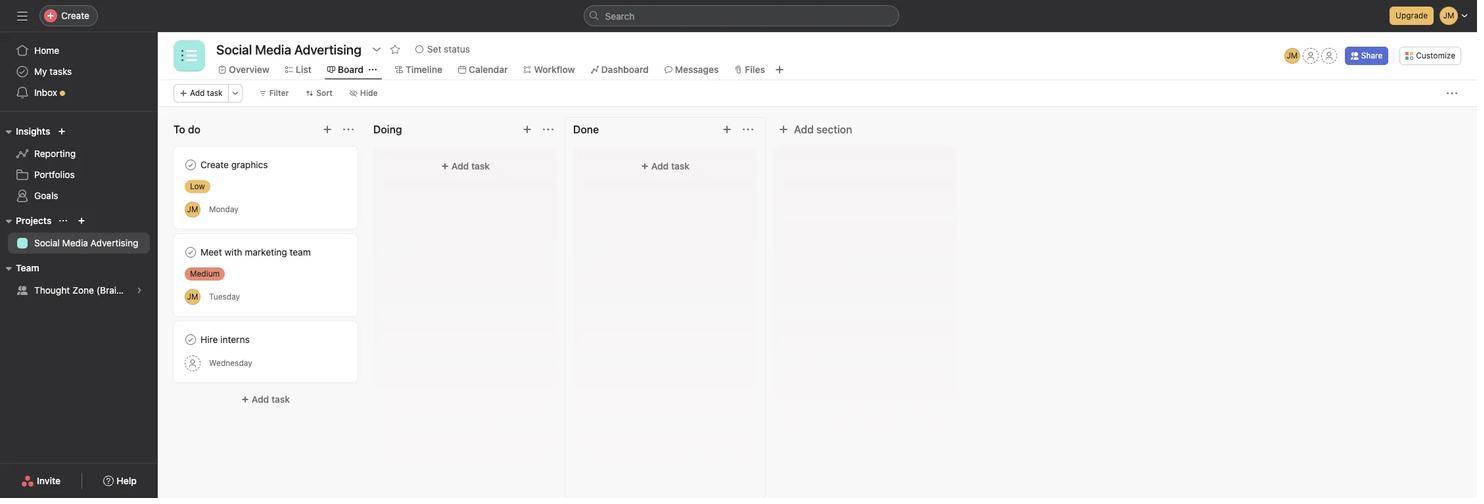 Task type: locate. For each thing, give the bounding box(es) containing it.
0 vertical spatial jm button
[[1285, 48, 1301, 64]]

Completed checkbox
[[183, 157, 199, 173], [183, 245, 199, 260], [183, 332, 199, 348]]

3 more section actions image from the left
[[743, 124, 754, 135]]

1 vertical spatial create
[[201, 159, 229, 170]]

invite
[[37, 475, 61, 487]]

help button
[[95, 470, 145, 493]]

tuesday button
[[209, 292, 240, 302]]

board
[[338, 64, 364, 75]]

done
[[573, 124, 599, 135]]

completed image for meet
[[183, 245, 199, 260]]

2 add task image from the left
[[522, 124, 533, 135]]

0 horizontal spatial create
[[61, 10, 89, 21]]

monday
[[209, 205, 239, 214]]

more section actions image down files link
[[743, 124, 754, 135]]

completed image up low
[[183, 157, 199, 173]]

create
[[61, 10, 89, 21], [201, 159, 229, 170]]

1 completed checkbox from the top
[[183, 157, 199, 173]]

completed image left the meet
[[183, 245, 199, 260]]

1 horizontal spatial add task image
[[522, 124, 533, 135]]

portfolios
[[34, 169, 75, 180]]

insights button
[[0, 124, 50, 139]]

my
[[34, 66, 47, 77]]

status
[[444, 43, 470, 55]]

0 vertical spatial create
[[61, 10, 89, 21]]

3 add task image from the left
[[722, 124, 733, 135]]

create up home link
[[61, 10, 89, 21]]

add task
[[190, 88, 223, 98], [452, 160, 490, 172], [652, 160, 690, 172], [252, 394, 290, 405]]

create inside create dropdown button
[[61, 10, 89, 21]]

home link
[[8, 40, 150, 61]]

goals link
[[8, 185, 150, 207]]

create for create graphics
[[201, 159, 229, 170]]

completed checkbox for create
[[183, 157, 199, 173]]

1 vertical spatial jm
[[187, 204, 198, 214]]

filter button
[[253, 84, 295, 103]]

my tasks link
[[8, 61, 150, 82]]

hide button
[[344, 84, 384, 103]]

hide
[[360, 88, 378, 98]]

add inside add section button
[[794, 124, 814, 135]]

jm button for meet with marketing team
[[185, 289, 201, 305]]

doing
[[374, 124, 402, 135]]

2 horizontal spatial add task image
[[722, 124, 733, 135]]

completed checkbox for meet
[[183, 245, 199, 260]]

2 vertical spatial completed checkbox
[[183, 332, 199, 348]]

add task button
[[174, 84, 229, 103], [381, 155, 550, 178], [581, 155, 750, 178], [174, 388, 358, 412]]

messages link
[[665, 62, 719, 77]]

1 vertical spatial jm button
[[185, 202, 201, 217]]

completed image
[[183, 332, 199, 348]]

None text field
[[213, 37, 365, 61]]

1 more section actions image from the left
[[343, 124, 354, 135]]

customize button
[[1400, 47, 1462, 65]]

3 completed checkbox from the top
[[183, 332, 199, 348]]

create up low
[[201, 159, 229, 170]]

add task image for doing
[[522, 124, 533, 135]]

list image
[[182, 48, 197, 64]]

teams element
[[0, 256, 179, 304]]

add tab image
[[775, 64, 785, 75]]

thought zone (brainstorm space)
[[34, 285, 179, 296]]

inbox link
[[8, 82, 150, 103]]

2 more section actions image from the left
[[543, 124, 554, 135]]

upgrade button
[[1390, 7, 1434, 25]]

help
[[117, 475, 137, 487]]

more section actions image for to do
[[343, 124, 354, 135]]

goals
[[34, 190, 58, 201]]

add
[[190, 88, 205, 98], [794, 124, 814, 135], [452, 160, 469, 172], [652, 160, 669, 172], [252, 394, 269, 405]]

hire
[[201, 334, 218, 345]]

2 completed checkbox from the top
[[183, 245, 199, 260]]

new project or portfolio image
[[78, 217, 86, 225]]

completed checkbox up low
[[183, 157, 199, 173]]

more section actions image
[[343, 124, 354, 135], [543, 124, 554, 135], [743, 124, 754, 135]]

jm button for create graphics
[[185, 202, 201, 217]]

to do
[[174, 124, 200, 135]]

1 completed image from the top
[[183, 157, 199, 173]]

calendar
[[469, 64, 508, 75]]

calendar link
[[458, 62, 508, 77]]

messages
[[675, 64, 719, 75]]

2 vertical spatial jm
[[187, 292, 198, 302]]

timeline link
[[395, 62, 443, 77]]

projects
[[16, 215, 52, 226]]

team
[[16, 262, 39, 274]]

2 horizontal spatial more section actions image
[[743, 124, 754, 135]]

0 horizontal spatial add task image
[[322, 124, 333, 135]]

new image
[[58, 128, 66, 135]]

meet
[[201, 247, 222, 258]]

1 vertical spatial completed checkbox
[[183, 245, 199, 260]]

more section actions image down hide dropdown button
[[343, 124, 354, 135]]

add section button
[[773, 118, 858, 141]]

jm for meet with marketing team
[[187, 292, 198, 302]]

more section actions image left done
[[543, 124, 554, 135]]

add to starred image
[[390, 44, 400, 55]]

jm
[[1287, 51, 1298, 61], [187, 204, 198, 214], [187, 292, 198, 302]]

0 vertical spatial completed checkbox
[[183, 157, 199, 173]]

global element
[[0, 32, 158, 111]]

jm for create graphics
[[187, 204, 198, 214]]

invite button
[[13, 470, 69, 493]]

(brainstorm
[[97, 285, 146, 296]]

add task image
[[322, 124, 333, 135], [522, 124, 533, 135], [722, 124, 733, 135]]

jm button
[[1285, 48, 1301, 64], [185, 202, 201, 217], [185, 289, 201, 305]]

0 vertical spatial completed image
[[183, 157, 199, 173]]

meet with marketing team
[[201, 247, 311, 258]]

hide sidebar image
[[17, 11, 28, 21]]

my tasks
[[34, 66, 72, 77]]

completed image
[[183, 157, 199, 173], [183, 245, 199, 260]]

social
[[34, 237, 60, 249]]

customize
[[1417, 51, 1456, 61]]

1 vertical spatial completed image
[[183, 245, 199, 260]]

projects element
[[0, 209, 158, 256]]

0 horizontal spatial more section actions image
[[343, 124, 354, 135]]

thought zone (brainstorm space) link
[[8, 280, 179, 301]]

workflow
[[534, 64, 575, 75]]

completed checkbox left the meet
[[183, 245, 199, 260]]

1 horizontal spatial create
[[201, 159, 229, 170]]

insights
[[16, 126, 50, 137]]

2 completed image from the top
[[183, 245, 199, 260]]

reporting
[[34, 148, 76, 159]]

1 add task image from the left
[[322, 124, 333, 135]]

completed image for create
[[183, 157, 199, 173]]

list link
[[285, 62, 312, 77]]

completed checkbox for hire
[[183, 332, 199, 348]]

wednesday
[[209, 358, 252, 368]]

2 vertical spatial jm button
[[185, 289, 201, 305]]

completed checkbox left hire
[[183, 332, 199, 348]]

workflow link
[[524, 62, 575, 77]]

1 horizontal spatial more section actions image
[[543, 124, 554, 135]]

create for create
[[61, 10, 89, 21]]

space)
[[149, 285, 179, 296]]

tasks
[[50, 66, 72, 77]]

add task image for done
[[722, 124, 733, 135]]

task
[[207, 88, 223, 98], [472, 160, 490, 172], [671, 160, 690, 172], [272, 394, 290, 405]]



Task type: vqa. For each thing, say whether or not it's contained in the screenshot.
graphics
yes



Task type: describe. For each thing, give the bounding box(es) containing it.
social media advertising link
[[8, 233, 150, 254]]

wednesday button
[[209, 358, 252, 368]]

list
[[296, 64, 312, 75]]

interns
[[220, 334, 250, 345]]

inbox
[[34, 87, 57, 98]]

add section
[[794, 124, 853, 135]]

set status
[[427, 43, 470, 55]]

team button
[[0, 260, 39, 276]]

board link
[[327, 62, 364, 77]]

more actions image
[[1447, 88, 1458, 99]]

more section actions image for done
[[743, 124, 754, 135]]

social media advertising
[[34, 237, 138, 249]]

low
[[190, 182, 205, 191]]

team
[[290, 247, 311, 258]]

sort button
[[300, 84, 339, 103]]

insights element
[[0, 120, 158, 209]]

filter
[[269, 88, 289, 98]]

timeline
[[406, 64, 443, 75]]

create button
[[39, 5, 98, 26]]

dashboard
[[601, 64, 649, 75]]

tab actions image
[[369, 66, 377, 74]]

zone
[[72, 285, 94, 296]]

home
[[34, 45, 59, 56]]

graphics
[[231, 159, 268, 170]]

show options, current sort, top image
[[59, 217, 67, 225]]

set
[[427, 43, 442, 55]]

overview
[[229, 64, 270, 75]]

tuesday
[[209, 292, 240, 302]]

create graphics
[[201, 159, 268, 170]]

sort
[[317, 88, 333, 98]]

more section actions image for doing
[[543, 124, 554, 135]]

show options image
[[371, 44, 382, 55]]

hire interns
[[201, 334, 250, 345]]

advertising
[[91, 237, 138, 249]]

add task image for to do
[[322, 124, 333, 135]]

medium
[[190, 269, 220, 279]]

share button
[[1345, 47, 1389, 65]]

projects button
[[0, 213, 52, 229]]

reporting link
[[8, 143, 150, 164]]

section
[[817, 124, 853, 135]]

0 vertical spatial jm
[[1287, 51, 1298, 61]]

Search tasks, projects, and more text field
[[584, 5, 899, 26]]

overview link
[[218, 62, 270, 77]]

portfolios link
[[8, 164, 150, 185]]

set status button
[[410, 40, 476, 59]]

thought
[[34, 285, 70, 296]]

upgrade
[[1396, 11, 1428, 20]]

monday button
[[209, 205, 239, 214]]

files link
[[735, 62, 765, 77]]

dashboard link
[[591, 62, 649, 77]]

with
[[225, 247, 242, 258]]

see details, thought zone (brainstorm space) image
[[135, 287, 143, 295]]

more actions image
[[231, 89, 239, 97]]

media
[[62, 237, 88, 249]]

share
[[1362, 51, 1383, 61]]

files
[[745, 64, 765, 75]]

marketing
[[245, 247, 287, 258]]



